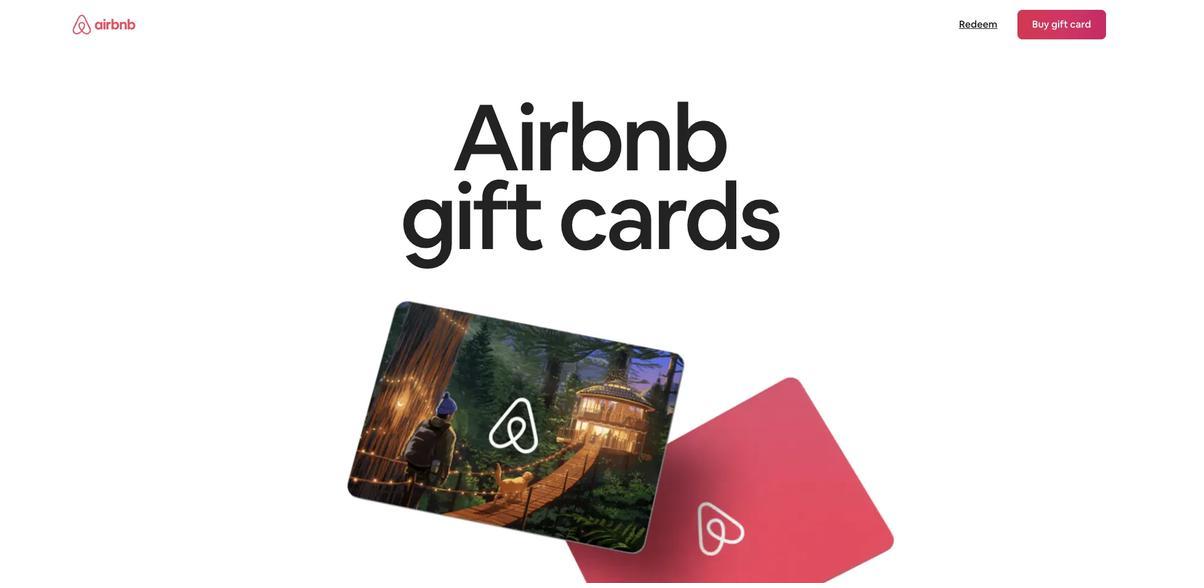 Task type: locate. For each thing, give the bounding box(es) containing it.
redeem link
[[954, 12, 1005, 37]]

airbnb gift cards
[[400, 78, 779, 276]]

gift cards
[[400, 156, 779, 276]]

airbnb
[[452, 78, 727, 198]]

profile element
[[604, 0, 1107, 49]]



Task type: describe. For each thing, give the bounding box(es) containing it.
redeem
[[960, 18, 998, 31]]



Task type: vqa. For each thing, say whether or not it's contained in the screenshot.
top Show
no



